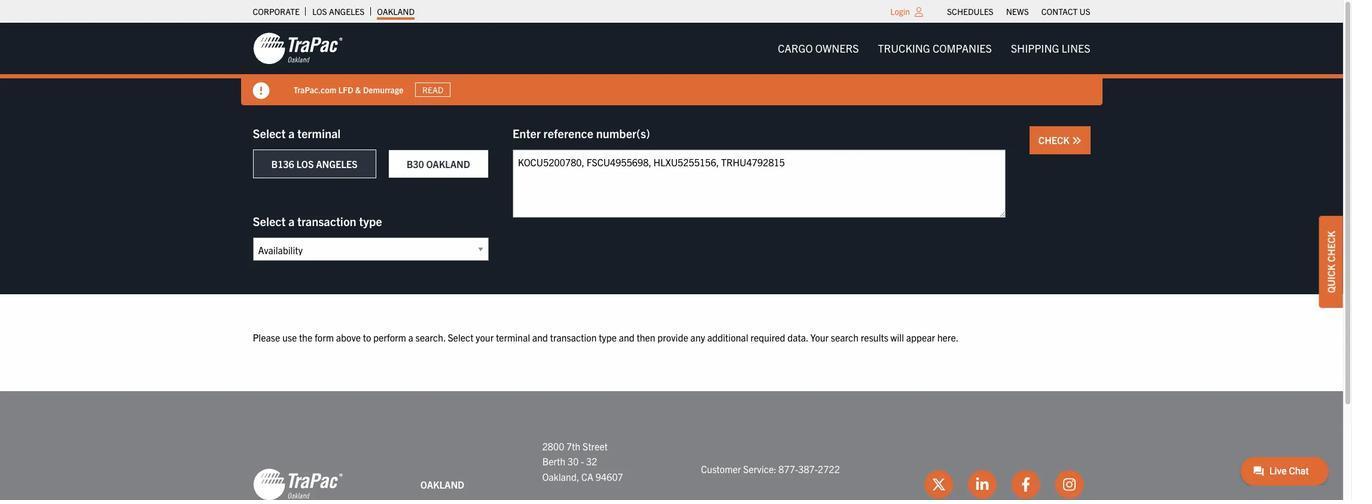 Task type: describe. For each thing, give the bounding box(es) containing it.
b136
[[271, 158, 294, 170]]

results
[[861, 331, 888, 343]]

service:
[[743, 463, 776, 475]]

number(s)
[[596, 126, 650, 141]]

2 vertical spatial oakland
[[420, 478, 464, 490]]

1 vertical spatial terminal
[[496, 331, 530, 343]]

demurrage
[[363, 84, 403, 95]]

read
[[422, 84, 443, 95]]

footer containing 2800 7th street
[[0, 391, 1343, 500]]

owners
[[815, 41, 859, 55]]

32
[[586, 455, 597, 467]]

enter reference number(s)
[[513, 126, 650, 141]]

los angeles
[[312, 6, 365, 17]]

2 oakland image from the top
[[253, 468, 343, 500]]

2 and from the left
[[619, 331, 635, 343]]

0 vertical spatial oakland
[[377, 6, 415, 17]]

1 vertical spatial oakland
[[426, 158, 470, 170]]

check inside quick check link
[[1325, 231, 1337, 262]]

then
[[637, 331, 655, 343]]

form
[[315, 331, 334, 343]]

387-
[[798, 463, 818, 475]]

0 horizontal spatial terminal
[[297, 126, 341, 141]]

94607
[[596, 471, 623, 483]]

will
[[891, 331, 904, 343]]

search
[[831, 331, 859, 343]]

1 oakland image from the top
[[253, 32, 343, 65]]

select for select a transaction type
[[253, 214, 286, 229]]

trapac.com
[[293, 84, 336, 95]]

your
[[810, 331, 829, 343]]

&
[[355, 84, 361, 95]]

shipping lines
[[1011, 41, 1090, 55]]

quick check link
[[1319, 216, 1343, 308]]

Enter reference number(s) text field
[[513, 150, 1006, 218]]

b30
[[407, 158, 424, 170]]

0 horizontal spatial transaction
[[297, 214, 356, 229]]

please use the form above to perform a search. select your terminal and transaction type and then provide any additional required data. your search results will appear here.
[[253, 331, 959, 343]]

select a transaction type
[[253, 214, 382, 229]]

quick check
[[1325, 231, 1337, 293]]

here.
[[937, 331, 959, 343]]

1 and from the left
[[532, 331, 548, 343]]

data.
[[788, 331, 808, 343]]

menu bar containing cargo owners
[[768, 36, 1100, 61]]

light image
[[915, 7, 923, 17]]

please
[[253, 331, 280, 343]]

berth
[[542, 455, 565, 467]]

1 vertical spatial angeles
[[316, 158, 358, 170]]

b136 los angeles
[[271, 158, 358, 170]]

cargo
[[778, 41, 813, 55]]

additional
[[707, 331, 748, 343]]

select for select a terminal
[[253, 126, 286, 141]]

schedules
[[947, 6, 994, 17]]

lines
[[1062, 41, 1090, 55]]

oakland,
[[542, 471, 579, 483]]

-
[[581, 455, 584, 467]]

trapac.com lfd & demurrage
[[293, 84, 403, 95]]

contact us link
[[1042, 3, 1090, 20]]

877-
[[779, 463, 798, 475]]

any
[[691, 331, 705, 343]]

banner containing cargo owners
[[0, 23, 1352, 105]]

check inside check button
[[1039, 134, 1072, 146]]

corporate link
[[253, 3, 300, 20]]

trucking companies
[[878, 41, 992, 55]]



Task type: locate. For each thing, give the bounding box(es) containing it.
0 vertical spatial select
[[253, 126, 286, 141]]

1 horizontal spatial solid image
[[1072, 136, 1081, 145]]

trucking companies link
[[868, 36, 1001, 61]]

shipping
[[1011, 41, 1059, 55]]

angeles down select a terminal
[[316, 158, 358, 170]]

transaction
[[297, 214, 356, 229], [550, 331, 597, 343]]

terminal
[[297, 126, 341, 141], [496, 331, 530, 343]]

companies
[[933, 41, 992, 55]]

street
[[583, 440, 608, 452]]

oakland image
[[253, 32, 343, 65], [253, 468, 343, 500]]

type
[[359, 214, 382, 229], [599, 331, 617, 343]]

los right corporate
[[312, 6, 327, 17]]

the
[[299, 331, 312, 343]]

solid image
[[253, 83, 270, 99], [1072, 136, 1081, 145]]

a for terminal
[[288, 126, 295, 141]]

perform
[[373, 331, 406, 343]]

required
[[751, 331, 785, 343]]

check button
[[1030, 126, 1090, 154]]

0 vertical spatial check
[[1039, 134, 1072, 146]]

solid image inside check button
[[1072, 136, 1081, 145]]

1 horizontal spatial transaction
[[550, 331, 597, 343]]

menu bar containing schedules
[[941, 3, 1097, 20]]

customer service: 877-387-2722
[[701, 463, 840, 475]]

2 vertical spatial a
[[408, 331, 413, 343]]

shipping lines link
[[1001, 36, 1100, 61]]

lfd
[[338, 84, 353, 95]]

1 vertical spatial a
[[288, 214, 295, 229]]

0 horizontal spatial check
[[1039, 134, 1072, 146]]

1 vertical spatial transaction
[[550, 331, 597, 343]]

contact us
[[1042, 6, 1090, 17]]

1 horizontal spatial type
[[599, 331, 617, 343]]

and right your
[[532, 331, 548, 343]]

1 horizontal spatial terminal
[[496, 331, 530, 343]]

2722
[[818, 463, 840, 475]]

1 vertical spatial solid image
[[1072, 136, 1081, 145]]

cargo owners
[[778, 41, 859, 55]]

select a terminal
[[253, 126, 341, 141]]

1 vertical spatial check
[[1325, 231, 1337, 262]]

corporate
[[253, 6, 300, 17]]

0 vertical spatial transaction
[[297, 214, 356, 229]]

search.
[[416, 331, 446, 343]]

and
[[532, 331, 548, 343], [619, 331, 635, 343]]

0 horizontal spatial and
[[532, 331, 548, 343]]

menu bar up 'shipping'
[[941, 3, 1097, 20]]

select
[[253, 126, 286, 141], [253, 214, 286, 229], [448, 331, 474, 343]]

oakland link
[[377, 3, 415, 20]]

contact
[[1042, 6, 1078, 17]]

select up the b136
[[253, 126, 286, 141]]

los right the b136
[[296, 158, 314, 170]]

use
[[282, 331, 297, 343]]

7th
[[567, 440, 580, 452]]

1 vertical spatial select
[[253, 214, 286, 229]]

and left 'then'
[[619, 331, 635, 343]]

a down the b136
[[288, 214, 295, 229]]

1 horizontal spatial and
[[619, 331, 635, 343]]

0 vertical spatial oakland image
[[253, 32, 343, 65]]

reference
[[543, 126, 593, 141]]

select left your
[[448, 331, 474, 343]]

customer
[[701, 463, 741, 475]]

select down the b136
[[253, 214, 286, 229]]

cargo owners link
[[768, 36, 868, 61]]

2800
[[542, 440, 564, 452]]

read link
[[415, 82, 450, 97]]

oakland
[[377, 6, 415, 17], [426, 158, 470, 170], [420, 478, 464, 490]]

1 vertical spatial menu bar
[[768, 36, 1100, 61]]

us
[[1080, 6, 1090, 17]]

login
[[890, 6, 910, 17]]

0 vertical spatial los
[[312, 6, 327, 17]]

appear
[[906, 331, 935, 343]]

30
[[568, 455, 579, 467]]

check
[[1039, 134, 1072, 146], [1325, 231, 1337, 262]]

a
[[288, 126, 295, 141], [288, 214, 295, 229], [408, 331, 413, 343]]

0 vertical spatial menu bar
[[941, 3, 1097, 20]]

angeles
[[329, 6, 365, 17], [316, 158, 358, 170]]

1 vertical spatial oakland image
[[253, 468, 343, 500]]

your
[[476, 331, 494, 343]]

trucking
[[878, 41, 930, 55]]

0 vertical spatial solid image
[[253, 83, 270, 99]]

news link
[[1006, 3, 1029, 20]]

menu bar
[[941, 3, 1097, 20], [768, 36, 1100, 61]]

above
[[336, 331, 361, 343]]

0 vertical spatial terminal
[[297, 126, 341, 141]]

footer
[[0, 391, 1343, 500]]

0 vertical spatial angeles
[[329, 6, 365, 17]]

provide
[[658, 331, 688, 343]]

1 horizontal spatial check
[[1325, 231, 1337, 262]]

2800 7th street berth 30 - 32 oakland, ca 94607
[[542, 440, 623, 483]]

a left search.
[[408, 331, 413, 343]]

1 vertical spatial type
[[599, 331, 617, 343]]

los
[[312, 6, 327, 17], [296, 158, 314, 170]]

2 vertical spatial select
[[448, 331, 474, 343]]

menu bar down light icon
[[768, 36, 1100, 61]]

ca
[[581, 471, 593, 483]]

quick
[[1325, 264, 1337, 293]]

to
[[363, 331, 371, 343]]

1 vertical spatial los
[[296, 158, 314, 170]]

news
[[1006, 6, 1029, 17]]

login link
[[890, 6, 910, 17]]

a for transaction
[[288, 214, 295, 229]]

angeles left oakland link
[[329, 6, 365, 17]]

enter
[[513, 126, 541, 141]]

los angeles link
[[312, 3, 365, 20]]

terminal up b136 los angeles
[[297, 126, 341, 141]]

0 vertical spatial a
[[288, 126, 295, 141]]

banner
[[0, 23, 1352, 105]]

b30 oakland
[[407, 158, 470, 170]]

schedules link
[[947, 3, 994, 20]]

a up the b136
[[288, 126, 295, 141]]

terminal right your
[[496, 331, 530, 343]]

0 vertical spatial type
[[359, 214, 382, 229]]

0 horizontal spatial type
[[359, 214, 382, 229]]

0 horizontal spatial solid image
[[253, 83, 270, 99]]



Task type: vqa. For each thing, say whether or not it's contained in the screenshot.
"HOURS"
no



